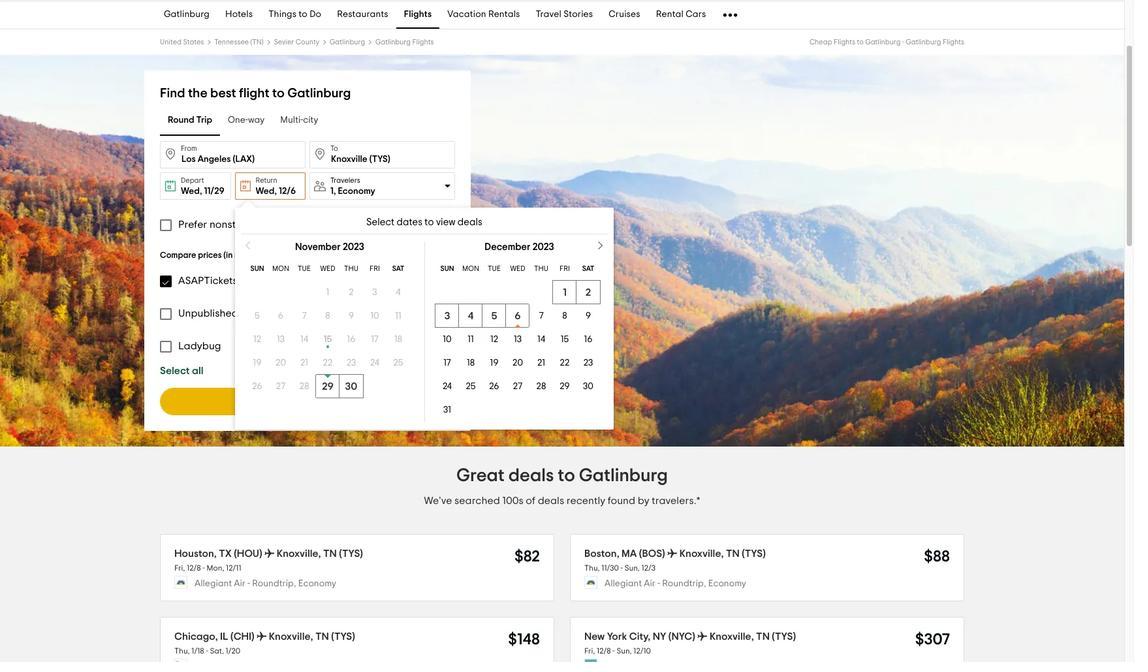 Task type: vqa. For each thing, say whether or not it's contained in the screenshot.


Task type: locate. For each thing, give the bounding box(es) containing it.
1 horizontal spatial 6
[[514, 311, 520, 321]]

1 air from the left
[[234, 579, 245, 589]]

2 inside cell
[[585, 287, 591, 298]]

sun nov 05 2023 cell
[[245, 304, 269, 328]]

5 for sun nov 05 2023 cell
[[254, 311, 259, 321]]

0 horizontal spatial tue
[[297, 265, 310, 272]]

16
[[347, 335, 355, 344], [584, 335, 592, 344]]

7 inside cell
[[539, 311, 543, 321]]

3 inside fri nov 03 2023 cell
[[372, 288, 377, 297]]

1 horizontal spatial thu,
[[584, 564, 600, 572]]

2 22 from the left
[[560, 358, 569, 368]]

1 2023 from the left
[[342, 242, 364, 252]]

19
[[253, 358, 261, 368], [490, 358, 498, 368]]

0 vertical spatial find
[[160, 87, 185, 100]]

thu, down boston, at the bottom right of page
[[584, 564, 600, 572]]

knoxville, tn (tys) for $82
[[277, 548, 363, 559]]

17
[[371, 335, 378, 344], [443, 358, 451, 368]]

1 vertical spatial deals
[[508, 467, 554, 485]]

row containing 3
[[435, 304, 600, 328]]

15 right the thu dec 14 2023 cell
[[560, 335, 569, 344]]

fri dec 22 2023 cell
[[553, 351, 576, 375]]

12/8 down houston,
[[187, 564, 201, 572]]

1 horizontal spatial tue
[[487, 265, 500, 272]]

2 inside cell
[[348, 288, 353, 297]]

1 horizontal spatial 2
[[585, 287, 591, 298]]

13 left the thu dec 14 2023 cell
[[513, 335, 521, 344]]

-
[[902, 39, 904, 46], [203, 564, 205, 572], [621, 564, 623, 572], [247, 579, 250, 589], [658, 579, 660, 589], [206, 647, 208, 655], [613, 647, 615, 655]]

thu nov 30 2023 cell
[[339, 375, 363, 398]]

28 up find flights
[[299, 382, 309, 391]]

way
[[248, 116, 265, 125]]

5 right mon dec 04 2023 cell
[[491, 311, 497, 321]]

(tys) for $88
[[742, 548, 766, 559]]

1 inside travelers 1 , economy
[[330, 186, 334, 196]]

1 vertical spatial thu,
[[174, 647, 190, 655]]

deals for of
[[538, 496, 564, 506]]

roundtrip, for $88
[[662, 579, 706, 589]]

11 right fri nov 10 2023 cell
[[395, 311, 401, 321]]

1 7 from the left
[[302, 311, 306, 321]]

row containing 5
[[245, 304, 410, 328]]

select left dates
[[366, 217, 394, 227]]

25 for sat nov 25 2023 cell
[[393, 358, 403, 368]]

sat,
[[210, 647, 224, 655]]

0 horizontal spatial 15
[[323, 335, 332, 344]]

8 inside wed nov 08 2023 cell
[[325, 311, 330, 321]]

0 horizontal spatial 20
[[275, 358, 286, 368]]

tue dec 26 2023 cell
[[482, 375, 506, 398]]

1 fri from the left
[[369, 265, 380, 272]]

find left the
[[160, 87, 185, 100]]

7 right mon nov 06 2023 cell
[[302, 311, 306, 321]]

30 right fri dec 29 2023 cell on the bottom of page
[[583, 382, 593, 391]]

8 for wed nov 08 2023 cell
[[325, 311, 330, 321]]

wed dec 27 2023 cell
[[506, 375, 529, 398]]

row containing 10
[[435, 328, 600, 351]]

december
[[484, 242, 530, 252]]

tn
[[323, 548, 337, 559], [726, 548, 740, 559], [315, 631, 329, 642], [756, 631, 770, 642]]

1 19 from the left
[[253, 358, 261, 368]]

grid containing 29
[[235, 242, 424, 422]]

2 15 from the left
[[560, 335, 569, 344]]

28 right wed dec 27 2023 cell
[[536, 382, 546, 391]]

10
[[370, 311, 379, 321], [443, 335, 451, 344]]

2 city or airport text field from the left
[[309, 141, 455, 168]]

air
[[234, 579, 245, 589], [644, 579, 656, 589]]

wed,
[[181, 187, 202, 196], [256, 187, 277, 196]]

sat up 'sat dec 02 2023' cell
[[582, 265, 594, 272]]

4 inside cell
[[395, 288, 400, 297]]

0 horizontal spatial 12
[[253, 335, 261, 344]]

sat for 8
[[392, 265, 404, 272]]

row
[[245, 257, 410, 281], [435, 257, 600, 281], [245, 281, 410, 304], [435, 281, 600, 304], [245, 304, 410, 328], [435, 304, 600, 328], [245, 328, 410, 351], [435, 328, 600, 351], [245, 351, 410, 375], [435, 351, 600, 375], [245, 375, 410, 398], [435, 375, 600, 398]]

sun, down the york
[[617, 647, 632, 655]]

1 8 from the left
[[325, 311, 330, 321]]

1 vertical spatial gatlinburg link
[[330, 39, 365, 46]]

26
[[252, 382, 262, 391], [489, 382, 499, 391]]

29 for fri dec 29 2023 cell on the bottom of page
[[559, 382, 569, 391]]

0 horizontal spatial 17
[[371, 335, 378, 344]]

1 horizontal spatial find
[[282, 396, 302, 407]]

2 mon from the left
[[462, 265, 479, 272]]

19 for tue dec 19 2023 cell
[[490, 358, 498, 368]]

21
[[300, 358, 308, 368], [537, 358, 545, 368]]

1 horizontal spatial 12
[[490, 335, 498, 344]]

21 inside 'cell'
[[300, 358, 308, 368]]

1 horizontal spatial sat
[[582, 265, 594, 272]]

0 vertical spatial fri,
[[174, 564, 185, 572]]

tue for 5
[[487, 265, 500, 272]]

tn for $88
[[726, 548, 740, 559]]

12 up tue dec 19 2023 cell
[[490, 335, 498, 344]]

22
[[323, 358, 332, 368], [560, 358, 569, 368]]

25
[[393, 358, 403, 368], [465, 382, 475, 391]]

0 vertical spatial 4
[[395, 288, 400, 297]]

0 horizontal spatial 19
[[253, 358, 261, 368]]

0 vertical spatial select
[[366, 217, 394, 227]]

19 right mon dec 18 2023 cell
[[490, 358, 498, 368]]

fri dec 08 2023 cell
[[553, 304, 576, 328]]

4 left tue dec 05 2023 cell
[[467, 311, 473, 321]]

29 right thu dec 28 2023 cell
[[559, 382, 569, 391]]

20 for wed dec 20 2023 cell
[[512, 358, 523, 368]]

13 inside cell
[[513, 335, 521, 344]]

1 horizontal spatial 3
[[444, 311, 450, 321]]

6 right sun nov 05 2023 cell
[[278, 311, 283, 321]]

knoxville, for $148
[[269, 631, 313, 642]]

2 26 from the left
[[489, 382, 499, 391]]

fri dec 01 2023 cell
[[553, 281, 576, 304]]

row group containing 1
[[435, 281, 603, 422]]

roundtrip, down (bos)
[[662, 579, 706, 589]]

27 left thu dec 28 2023 cell
[[513, 382, 522, 391]]

1 horizontal spatial 19
[[490, 358, 498, 368]]

0 vertical spatial thu,
[[584, 564, 600, 572]]

1 horizontal spatial fri
[[559, 265, 570, 272]]

1 horizontal spatial economy
[[338, 186, 375, 196]]

row containing 17
[[435, 351, 600, 375]]

thu, 1/18  - sat, 1/20
[[174, 647, 240, 655]]

0 horizontal spatial allegiant air - roundtrip, economy
[[195, 579, 336, 589]]

2 sun from the left
[[440, 265, 454, 272]]

mon dec 04 2023 cell
[[459, 304, 482, 328]]

15 for fri dec 15 2023 cell
[[560, 335, 569, 344]]

tue dec 19 2023 cell
[[482, 351, 506, 375]]

sun, for $307
[[617, 647, 632, 655]]

knoxville, right (hou)
[[277, 548, 321, 559]]

1 horizontal spatial thu
[[534, 265, 548, 272]]

15 for wed nov 15 2023 cell
[[323, 335, 332, 344]]

1 horizontal spatial 4
[[467, 311, 473, 321]]

10 inside cell
[[370, 311, 379, 321]]

22 inside cell
[[323, 358, 332, 368]]

1 28 from the left
[[299, 382, 309, 391]]

1 horizontal spatial 14
[[537, 335, 545, 344]]

great deals to gatlinburg
[[456, 467, 668, 485]]

sun down window)
[[250, 265, 264, 272]]

do
[[310, 10, 321, 19]]

tn for $307
[[756, 631, 770, 642]]

12 inside "cell"
[[253, 335, 261, 344]]

0 horizontal spatial 2
[[348, 288, 353, 297]]

fri, for $307
[[584, 647, 595, 655]]

thu nov 23 2023 cell
[[339, 351, 363, 375]]

0 horizontal spatial 9
[[348, 311, 354, 321]]

2 right wed nov 01 2023 cell
[[348, 288, 353, 297]]

18 right fri nov 17 2023 cell
[[394, 335, 402, 344]]

2 up sat dec 09 2023 cell
[[585, 287, 591, 298]]

5 up sun nov 12 2023 "cell"
[[254, 311, 259, 321]]

3 up flightsearchdirect
[[372, 288, 377, 297]]

knoxville, tn (tys)
[[277, 548, 363, 559], [679, 548, 766, 559], [269, 631, 355, 642], [710, 631, 796, 642]]

2 wed from the left
[[510, 265, 525, 272]]

rental cars
[[656, 10, 706, 19]]

allegiant air - roundtrip, economy down 12/3
[[605, 579, 746, 589]]

flights
[[404, 10, 432, 19], [412, 39, 434, 46], [834, 39, 855, 46], [943, 39, 964, 46]]

3 for sun dec 03 2023 cell
[[444, 311, 450, 321]]

15 inside cell
[[560, 335, 569, 344]]

2 12 from the left
[[490, 335, 498, 344]]

0 horizontal spatial 14
[[300, 335, 308, 344]]

1 vertical spatial 17
[[443, 358, 451, 368]]

0 horizontal spatial roundtrip,
[[252, 579, 296, 589]]

3 inside sun dec 03 2023 cell
[[444, 311, 450, 321]]

0 horizontal spatial 24
[[370, 358, 379, 368]]

1 thu from the left
[[344, 265, 358, 272]]

sat dec 30 2023 cell
[[576, 375, 600, 398]]

12 down sun nov 05 2023 cell
[[253, 335, 261, 344]]

1 horizontal spatial 5
[[491, 311, 497, 321]]

1 26 from the left
[[252, 382, 262, 391]]

0 horizontal spatial fri
[[369, 265, 380, 272]]

1
[[330, 186, 334, 196], [563, 287, 566, 298], [326, 288, 329, 297]]

3 up sun dec 10 2023 cell
[[444, 311, 450, 321]]

13 for "wed dec 13 2023" cell
[[513, 335, 521, 344]]

2023 for 8
[[342, 242, 364, 252]]

find inside find flights button
[[282, 396, 302, 407]]

17 for fri nov 17 2023 cell
[[371, 335, 378, 344]]

5
[[491, 311, 497, 321], [254, 311, 259, 321]]

allegiant down 'mon,'
[[195, 579, 232, 589]]

wed, inside return wed, 12/6
[[256, 187, 277, 196]]

1 horizontal spatial mon
[[462, 265, 479, 272]]

0 horizontal spatial 27
[[276, 382, 285, 391]]

things to do
[[268, 10, 321, 19]]

29 for wed nov 29 2023 cell at the left of page
[[322, 381, 333, 392]]

2023 right december in the top of the page
[[532, 242, 554, 252]]

2 14 from the left
[[537, 335, 545, 344]]

wed, down the depart
[[181, 187, 202, 196]]

4 inside cell
[[467, 311, 473, 321]]

1 horizontal spatial 8
[[562, 311, 567, 321]]

0 horizontal spatial 18
[[394, 335, 402, 344]]

11
[[395, 311, 401, 321], [467, 335, 474, 344]]

row group for december
[[435, 281, 603, 422]]

26 for the tue dec 26 2023 cell on the bottom left
[[489, 382, 499, 391]]

houston,
[[174, 548, 217, 559]]

knoxville, for $88
[[679, 548, 724, 559]]

24 down sun dec 17 2023 cell
[[442, 382, 451, 391]]

0 horizontal spatial fri,
[[174, 564, 185, 572]]

0 horizontal spatial city or airport text field
[[160, 141, 306, 168]]

1 vertical spatial select
[[160, 366, 190, 376]]

2 air from the left
[[644, 579, 656, 589]]

2 roundtrip, from the left
[[662, 579, 706, 589]]

select left all
[[160, 366, 190, 376]]

1 horizontal spatial 12/8
[[597, 647, 611, 655]]

8 inside fri dec 08 2023 cell
[[562, 311, 567, 321]]

21 inside cell
[[537, 358, 545, 368]]

2 16 from the left
[[584, 335, 592, 344]]

1 mon from the left
[[272, 265, 289, 272]]

wed nov 22 2023 cell
[[316, 351, 339, 375]]

flight
[[239, 87, 269, 100]]

sevier county link
[[274, 39, 319, 46]]

gatlinburg link up united states at the left top
[[156, 1, 217, 29]]

mon for 4
[[462, 265, 479, 272]]

find
[[160, 87, 185, 100], [282, 396, 302, 407]]

23 right the wed nov 22 2023 cell
[[346, 358, 356, 368]]

1 horizontal spatial wed
[[510, 265, 525, 272]]

thu,
[[584, 564, 600, 572], [174, 647, 190, 655]]

fri nov 17 2023 cell
[[363, 328, 386, 351]]

2 2023 from the left
[[532, 242, 554, 252]]

1 horizontal spatial fri,
[[584, 647, 595, 655]]

thu dec 14 2023 cell
[[529, 328, 553, 351]]

1 horizontal spatial 28
[[536, 382, 546, 391]]

1 horizontal spatial 29
[[559, 382, 569, 391]]

0 vertical spatial 25
[[393, 358, 403, 368]]

wed down "november 2023"
[[320, 265, 335, 272]]

$148
[[508, 632, 540, 648]]

0 horizontal spatial allegiant
[[195, 579, 232, 589]]

air down 12/11
[[234, 579, 245, 589]]

9 for sat dec 09 2023 cell
[[585, 311, 591, 321]]

sun down view
[[440, 265, 454, 272]]

air for $82
[[234, 579, 245, 589]]

23 right the 'fri dec 22 2023' cell
[[583, 358, 593, 368]]

13 left tue nov 14 2023 cell
[[276, 335, 284, 344]]

knoxville, right (chi)
[[269, 631, 313, 642]]

2 thu from the left
[[534, 265, 548, 272]]

1 vertical spatial 18
[[466, 358, 474, 368]]

view
[[436, 217, 455, 227]]

from
[[181, 145, 197, 152]]

2 19 from the left
[[490, 358, 498, 368]]

return
[[256, 177, 277, 184]]

1 9 from the left
[[348, 311, 354, 321]]

$307
[[915, 632, 950, 648]]

22 right 'thu dec 21 2023' cell
[[560, 358, 569, 368]]

fri up fri dec 01 2023 cell
[[559, 265, 570, 272]]

1 sun from the left
[[250, 265, 264, 272]]

knoxville, right (nyc)
[[710, 631, 754, 642]]

0 vertical spatial 18
[[394, 335, 402, 344]]

2023 for 6
[[532, 242, 554, 252]]

2023 down include nearby airports
[[342, 242, 364, 252]]

15
[[323, 335, 332, 344], [560, 335, 569, 344]]

0 horizontal spatial 22
[[323, 358, 332, 368]]

1 vertical spatial 24
[[442, 382, 451, 391]]

2 9 from the left
[[585, 311, 591, 321]]

(hou)
[[234, 548, 262, 559]]

1 horizontal spatial 10
[[443, 335, 451, 344]]

0 horizontal spatial mon
[[272, 265, 289, 272]]

0 horizontal spatial sun
[[250, 265, 264, 272]]

10 down sun dec 03 2023 cell
[[443, 335, 451, 344]]

1 inside wed nov 01 2023 cell
[[326, 288, 329, 297]]

find for find flights
[[282, 396, 302, 407]]

tue down november
[[297, 265, 310, 272]]

1 down travelers
[[330, 186, 334, 196]]

grid containing 1
[[424, 242, 613, 422]]

9 down 'sat dec 02 2023' cell
[[585, 311, 591, 321]]

0 vertical spatial gatlinburg link
[[156, 1, 217, 29]]

2 21 from the left
[[537, 358, 545, 368]]

1 grid from the left
[[235, 242, 424, 422]]

22 inside cell
[[560, 358, 569, 368]]

1 horizontal spatial 26
[[489, 382, 499, 391]]

1 20 from the left
[[275, 358, 286, 368]]

grid
[[235, 242, 424, 422], [424, 242, 613, 422]]

28 for tue nov 28 2023 cell
[[299, 382, 309, 391]]

2 28 from the left
[[536, 382, 546, 391]]

1 vertical spatial fri,
[[584, 647, 595, 655]]

wed, inside depart wed, 11/29
[[181, 187, 202, 196]]

to for great deals to gatlinburg
[[558, 467, 575, 485]]

knoxville, right (bos)
[[679, 548, 724, 559]]

19 up 'sun nov 26 2023' cell at left bottom
[[253, 358, 261, 368]]

1 horizontal spatial wed,
[[256, 187, 277, 196]]

1 up fri dec 08 2023 cell
[[563, 287, 566, 298]]

multi-
[[280, 116, 303, 125]]

2 8 from the left
[[562, 311, 567, 321]]

2 23 from the left
[[583, 358, 593, 368]]

mon dec 18 2023 cell
[[459, 351, 482, 375]]

0 horizontal spatial 13
[[276, 335, 284, 344]]

november
[[295, 242, 340, 252]]

1 12 from the left
[[253, 335, 261, 344]]

25 right fri nov 24 2023 cell at left bottom
[[393, 358, 403, 368]]

1 roundtrip, from the left
[[252, 579, 296, 589]]

travelers.*
[[652, 496, 700, 506]]

0 horizontal spatial sat
[[392, 265, 404, 272]]

deals right view
[[457, 217, 482, 227]]

allegiant air - roundtrip, economy down (hou)
[[195, 579, 336, 589]]

1 horizontal spatial roundtrip,
[[662, 579, 706, 589]]

fri, down new
[[584, 647, 595, 655]]

2 20 from the left
[[512, 358, 523, 368]]

1 horizontal spatial air
[[644, 579, 656, 589]]

row group
[[245, 281, 414, 398], [435, 281, 603, 422]]

8 right thu dec 07 2023 cell
[[562, 311, 567, 321]]

1 wed, from the left
[[181, 187, 202, 196]]

wed, down return
[[256, 187, 277, 196]]

12 inside cell
[[490, 335, 498, 344]]

2 wed, from the left
[[256, 187, 277, 196]]

mon down window)
[[272, 265, 289, 272]]

0 horizontal spatial air
[[234, 579, 245, 589]]

12 for tue dec 12 2023 cell
[[490, 335, 498, 344]]

17 right thu nov 16 2023 'cell'
[[371, 335, 378, 344]]

wed nov 29 2023 cell
[[316, 375, 339, 398]]

0 horizontal spatial 7
[[302, 311, 306, 321]]

13 inside cell
[[276, 335, 284, 344]]

(tys) for $82
[[339, 548, 363, 559]]

1 vertical spatial find
[[282, 396, 302, 407]]

11/30
[[601, 564, 619, 572]]

tue down december in the top of the page
[[487, 265, 500, 272]]

1 horizontal spatial select
[[366, 217, 394, 227]]

7 for tue nov 07 2023 cell
[[302, 311, 306, 321]]

8
[[325, 311, 330, 321], [562, 311, 567, 321]]

1 vertical spatial 11
[[467, 335, 474, 344]]

wed down december 2023
[[510, 265, 525, 272]]

1 wed from the left
[[320, 265, 335, 272]]

18 right sun dec 17 2023 cell
[[466, 358, 474, 368]]

15 right tue nov 14 2023 cell
[[323, 335, 332, 344]]

0 horizontal spatial 29
[[322, 381, 333, 392]]

city or airport text field for from
[[160, 141, 306, 168]]

30 down thu nov 23 2023 cell
[[345, 381, 357, 392]]

29 up flights
[[322, 381, 333, 392]]

found
[[608, 496, 635, 506]]

0 horizontal spatial 8
[[325, 311, 330, 321]]

1 vertical spatial 12/8
[[597, 647, 611, 655]]

gatlinburg link down restaurants link
[[330, 39, 365, 46]]

2 grid from the left
[[424, 242, 613, 422]]

knoxville, for $307
[[710, 631, 754, 642]]

row group containing 29
[[245, 281, 414, 398]]

mon nov 06 2023 cell
[[269, 304, 292, 328]]

sun for 3
[[440, 265, 454, 272]]

cheap
[[810, 39, 832, 46]]

1 horizontal spatial 16
[[584, 335, 592, 344]]

1 15 from the left
[[323, 335, 332, 344]]

mon up mon dec 04 2023 cell
[[462, 265, 479, 272]]

16 inside 'cell'
[[347, 335, 355, 344]]

1 horizontal spatial 7
[[539, 311, 543, 321]]

(tys) for $307
[[772, 631, 796, 642]]

1 horizontal spatial 27
[[513, 382, 522, 391]]

december 2023
[[484, 242, 554, 252]]

1 22 from the left
[[323, 358, 332, 368]]

travelers
[[330, 177, 360, 184]]

13 for mon nov 13 2023 cell
[[276, 335, 284, 344]]

7 inside cell
[[302, 311, 306, 321]]

26 for 'sun nov 26 2023' cell at left bottom
[[252, 382, 262, 391]]

fri for 8
[[369, 265, 380, 272]]

2 horizontal spatial 1
[[563, 287, 566, 298]]

sun nov 26 2023 cell
[[245, 375, 269, 398]]

asaptickets
[[178, 276, 237, 286]]

1 horizontal spatial 13
[[513, 335, 521, 344]]

sun,
[[625, 564, 640, 572], [617, 647, 632, 655]]

25 down mon dec 18 2023 cell
[[465, 382, 475, 391]]

select for select dates to view deals
[[366, 217, 394, 227]]

2 13 from the left
[[513, 335, 521, 344]]

16 up thu nov 23 2023 cell
[[347, 335, 355, 344]]

1 horizontal spatial allegiant air - roundtrip, economy
[[605, 579, 746, 589]]

sat nov 04 2023 cell
[[386, 281, 410, 304]]

sat up sat nov 04 2023 cell
[[392, 265, 404, 272]]

18
[[394, 335, 402, 344], [466, 358, 474, 368]]

16 for sat dec 16 2023 cell
[[584, 335, 592, 344]]

11 up mon dec 18 2023 cell
[[467, 335, 474, 344]]

2 allegiant air - roundtrip, economy from the left
[[605, 579, 746, 589]]

1 row group from the left
[[245, 281, 414, 398]]

14 for the thu dec 14 2023 cell
[[537, 335, 545, 344]]

wed, for wed, 12/6
[[256, 187, 277, 196]]

tue
[[297, 265, 310, 272], [487, 265, 500, 272]]

2 7 from the left
[[539, 311, 543, 321]]

1 horizontal spatial city or airport text field
[[309, 141, 455, 168]]

fri, down houston,
[[174, 564, 185, 572]]

2 sat from the left
[[582, 265, 594, 272]]

0 horizontal spatial 3
[[372, 288, 377, 297]]

1 up wed nov 08 2023 cell
[[326, 288, 329, 297]]

find left flights
[[282, 396, 302, 407]]

0 horizontal spatial 12/8
[[187, 564, 201, 572]]

1 tue from the left
[[297, 265, 310, 272]]

(tys) for $148
[[331, 631, 355, 642]]

1 city or airport text field from the left
[[160, 141, 306, 168]]

14
[[300, 335, 308, 344], [537, 335, 545, 344]]

10 down fri nov 03 2023 cell
[[370, 311, 379, 321]]

sun, down the "ma"
[[625, 564, 640, 572]]

1 23 from the left
[[346, 358, 356, 368]]

travel stories
[[536, 10, 593, 19]]

1 horizontal spatial 23
[[583, 358, 593, 368]]

nonstop
[[209, 219, 249, 230]]

select for select all
[[160, 366, 190, 376]]

12
[[253, 335, 261, 344], [490, 335, 498, 344]]

0 horizontal spatial 23
[[346, 358, 356, 368]]

0 horizontal spatial 1
[[326, 288, 329, 297]]

thu, for $88
[[584, 564, 600, 572]]

prices
[[198, 251, 222, 260]]

city or airport text field up travelers 1 , economy
[[309, 141, 455, 168]]

row containing 19
[[245, 351, 410, 375]]

9
[[348, 311, 354, 321], [585, 311, 591, 321]]

20 inside wed dec 20 2023 cell
[[512, 358, 523, 368]]

row group for november
[[245, 281, 414, 398]]

economy inside travelers 1 , economy
[[338, 186, 375, 196]]

1 16 from the left
[[347, 335, 355, 344]]

8 right tue nov 07 2023 cell
[[325, 311, 330, 321]]

gatlinburg
[[164, 10, 210, 19], [330, 39, 365, 46], [375, 39, 411, 46], [865, 39, 901, 46], [906, 39, 941, 46], [287, 87, 351, 100], [579, 467, 668, 485]]

26 right mon dec 25 2023 cell
[[489, 382, 499, 391]]

0 vertical spatial 12/8
[[187, 564, 201, 572]]

30 for sat dec 30 2023 cell
[[583, 382, 593, 391]]

thu, left the 1/18
[[174, 647, 190, 655]]

knoxville, tn (tys) for $307
[[710, 631, 796, 642]]

1 allegiant from the left
[[195, 579, 232, 589]]

2 allegiant from the left
[[605, 579, 642, 589]]

0 horizontal spatial 30
[[345, 381, 357, 392]]

16 inside cell
[[584, 335, 592, 344]]

united
[[160, 39, 182, 46]]

1 for 8
[[326, 288, 329, 297]]

1 21 from the left
[[300, 358, 308, 368]]

wed dec 13 2023 cell
[[506, 328, 529, 351]]

14 right "wed dec 13 2023" cell
[[537, 335, 545, 344]]

0 horizontal spatial 26
[[252, 382, 262, 391]]

sun
[[250, 265, 264, 272], [440, 265, 454, 272]]

to left view
[[424, 217, 434, 227]]

sun for 5
[[250, 265, 264, 272]]

united states
[[160, 39, 204, 46]]

1 inside fri dec 01 2023 cell
[[563, 287, 566, 298]]

cruises
[[609, 10, 640, 19]]

searched
[[454, 496, 500, 506]]

things
[[268, 10, 297, 19]]

to
[[299, 10, 307, 19], [857, 39, 864, 46], [272, 87, 285, 100], [424, 217, 434, 227], [558, 467, 575, 485]]

nearby
[[320, 219, 355, 230]]

2 horizontal spatial economy
[[708, 579, 746, 589]]

0 horizontal spatial 25
[[393, 358, 403, 368]]

12/3
[[641, 564, 656, 572]]

12/8 down new
[[597, 647, 611, 655]]

thu dec 07 2023 cell
[[529, 304, 553, 328]]

24
[[370, 358, 379, 368], [442, 382, 451, 391]]

thu for 8
[[344, 265, 358, 272]]

knoxville, for $82
[[277, 548, 321, 559]]

to right cheap at right
[[857, 39, 864, 46]]

1 horizontal spatial 21
[[537, 358, 545, 368]]

1 horizontal spatial 20
[[512, 358, 523, 368]]

2 tue from the left
[[487, 265, 500, 272]]

fri
[[369, 265, 380, 272], [559, 265, 570, 272]]

travel stories link
[[528, 1, 601, 29]]

allegiant down thu, 11/30  - sun, 12/3
[[605, 579, 642, 589]]

10 inside cell
[[443, 335, 451, 344]]

wed nov 08 2023 cell
[[316, 304, 339, 328]]

15 inside cell
[[323, 335, 332, 344]]

1 horizontal spatial 24
[[442, 382, 451, 391]]

by
[[638, 496, 649, 506]]

2 27 from the left
[[513, 382, 522, 391]]

9 right wed nov 08 2023 cell
[[348, 311, 354, 321]]

mon for 6
[[272, 265, 289, 272]]

22 right tue nov 21 2023 'cell'
[[323, 358, 332, 368]]

2 fri from the left
[[559, 265, 570, 272]]

4 right fri nov 03 2023 cell
[[395, 288, 400, 297]]

12/11
[[226, 564, 241, 572]]

fri, for $82
[[174, 564, 185, 572]]

1 13 from the left
[[276, 335, 284, 344]]

0 vertical spatial 17
[[371, 335, 378, 344]]

the
[[188, 87, 207, 100]]

vacation
[[447, 10, 486, 19]]

20 right sun nov 19 2023 cell
[[275, 358, 286, 368]]

all
[[192, 366, 203, 376]]

1 sat from the left
[[392, 265, 404, 272]]

20 inside mon nov 20 2023 cell
[[275, 358, 286, 368]]

0 horizontal spatial 16
[[347, 335, 355, 344]]

deals
[[457, 217, 482, 227], [508, 467, 554, 485], [538, 496, 564, 506]]

1 14 from the left
[[300, 335, 308, 344]]

fri up fri nov 03 2023 cell
[[369, 265, 380, 272]]

1 27 from the left
[[276, 382, 285, 391]]

2 row group from the left
[[435, 281, 603, 422]]

1 allegiant air - roundtrip, economy from the left
[[195, 579, 336, 589]]

0 vertical spatial 10
[[370, 311, 379, 321]]

1 horizontal spatial 30
[[583, 382, 593, 391]]

allegiant for $82
[[195, 579, 232, 589]]

14 right mon nov 13 2023 cell
[[300, 335, 308, 344]]

thu nov 09 2023 cell
[[339, 304, 363, 328]]

deals right of
[[538, 496, 564, 506]]

City or Airport text field
[[160, 141, 306, 168], [309, 141, 455, 168]]

air down 12/3
[[644, 579, 656, 589]]

7 right wed dec 06 2023 cell
[[539, 311, 543, 321]]



Task type: describe. For each thing, give the bounding box(es) containing it.
25 for mon dec 25 2023 cell
[[465, 382, 475, 391]]

hotels link
[[217, 1, 261, 29]]

20 for mon nov 20 2023 cell
[[275, 358, 286, 368]]

window)
[[252, 251, 283, 260]]

1/20
[[226, 647, 240, 655]]

mon nov 20 2023 cell
[[269, 351, 292, 375]]

mon dec 11 2023 cell
[[459, 328, 482, 351]]

include
[[283, 219, 318, 230]]

sat dec 23 2023 cell
[[576, 351, 600, 375]]

tennessee (tn) link
[[214, 39, 264, 46]]

sun dec 10 2023 cell
[[435, 328, 459, 351]]

sat dec 02 2023 cell
[[576, 281, 600, 304]]

economy for $82
[[298, 579, 336, 589]]

to for select dates to view deals
[[424, 217, 434, 227]]

allegiant air - roundtrip, economy for $82
[[195, 579, 336, 589]]

tue nov 14 2023 cell
[[292, 328, 316, 351]]

travelers 1 , economy
[[330, 177, 375, 196]]

11 for mon dec 11 2023 cell
[[467, 335, 474, 344]]

to right flight
[[272, 87, 285, 100]]

airports
[[357, 219, 395, 230]]

sun, for $88
[[625, 564, 640, 572]]

allegiant for $88
[[605, 579, 642, 589]]

vacation rentals link
[[440, 1, 528, 29]]

boston,
[[584, 548, 619, 559]]

fri for 6
[[559, 265, 570, 272]]

depart wed, 11/29
[[181, 177, 224, 196]]

prefer
[[178, 219, 207, 230]]

fri nov 03 2023 cell
[[363, 281, 386, 304]]

tn for $82
[[323, 548, 337, 559]]

tennessee
[[214, 39, 249, 46]]

york
[[607, 631, 627, 642]]

great
[[456, 467, 505, 485]]

23 for thu nov 23 2023 cell
[[346, 358, 356, 368]]

compare prices (in new window)
[[160, 251, 283, 260]]

prefer nonstop
[[178, 219, 249, 230]]

il
[[220, 631, 228, 642]]

fri, 12/8  - mon, 12/11
[[174, 564, 241, 572]]

gatlinburg flights link
[[375, 39, 434, 46]]

roundtrip, for $82
[[252, 579, 296, 589]]

ny
[[653, 631, 666, 642]]

sat nov 18 2023 cell
[[386, 328, 410, 351]]

row containing 29
[[245, 375, 410, 398]]

wed dec 06 2023 cell
[[506, 304, 529, 328]]

12/6
[[279, 187, 296, 196]]

hotels
[[225, 10, 253, 19]]

12/8 for $307
[[597, 647, 611, 655]]

cruises link
[[601, 1, 648, 29]]

row containing 24
[[435, 375, 600, 398]]

multi-city
[[280, 116, 318, 125]]

sun nov 12 2023 cell
[[245, 328, 269, 351]]

8 for fri dec 08 2023 cell
[[562, 311, 567, 321]]

23 for sat dec 23 2023 cell
[[583, 358, 593, 368]]

united states link
[[160, 39, 204, 46]]

sat dec 09 2023 cell
[[576, 304, 600, 328]]

city,
[[629, 631, 650, 642]]

thu, 11/30  - sun, 12/3
[[584, 564, 656, 572]]

27 for the mon nov 27 2023 cell
[[276, 382, 285, 391]]

thu for 6
[[534, 265, 548, 272]]

include nearby airports
[[283, 219, 395, 230]]

100s
[[502, 496, 523, 506]]

chicago, il (chi)
[[174, 631, 254, 642]]

gatlinburg flights
[[375, 39, 434, 46]]

tue dec 05 2023 cell
[[482, 304, 506, 328]]

thu dec 28 2023 cell
[[529, 375, 553, 398]]

rental
[[656, 10, 684, 19]]

mon,
[[207, 564, 224, 572]]

tennessee (tn)
[[214, 39, 264, 46]]

we've searched 100s of deals recently found by travelers.*
[[424, 496, 700, 506]]

tx
[[219, 548, 232, 559]]

wed dec 20 2023 cell
[[506, 351, 529, 375]]

new
[[234, 251, 250, 260]]

cars
[[686, 10, 706, 19]]

10 for fri nov 10 2023 cell
[[370, 311, 379, 321]]

21 for 'thu dec 21 2023' cell
[[537, 358, 545, 368]]

flights
[[304, 396, 333, 407]]

tue dec 12 2023 cell
[[482, 328, 506, 351]]

thu nov 16 2023 cell
[[339, 328, 363, 351]]

unpublishedflight
[[178, 308, 265, 319]]

sun dec 03 2023 cell
[[435, 304, 459, 328]]

allegiant air - roundtrip, economy for $88
[[605, 579, 746, 589]]

31
[[443, 405, 451, 415]]

9 for thu nov 09 2023 cell
[[348, 311, 354, 321]]

wed for 8
[[320, 265, 335, 272]]

things to do link
[[261, 1, 329, 29]]

tue nov 07 2023 cell
[[292, 304, 316, 328]]

select dates to view deals
[[366, 217, 482, 227]]

12 for sun nov 12 2023 "cell"
[[253, 335, 261, 344]]

wed, for wed, 11/29
[[181, 187, 202, 196]]

city
[[303, 116, 318, 125]]

recently
[[567, 496, 605, 506]]

deals for view
[[457, 217, 482, 227]]

(tn)
[[250, 39, 264, 46]]

vacation rentals
[[447, 10, 520, 19]]

economy for $88
[[708, 579, 746, 589]]

sun dec 31 2023 cell
[[435, 398, 459, 422]]

sat for 6
[[582, 265, 594, 272]]

12/10
[[633, 647, 651, 655]]

19 for sun nov 19 2023 cell
[[253, 358, 261, 368]]

rentals
[[488, 10, 520, 19]]

2 for 8
[[348, 288, 353, 297]]

mon nov 13 2023 cell
[[269, 328, 292, 351]]

thu, for $148
[[174, 647, 190, 655]]

6 for mon nov 06 2023 cell
[[278, 311, 283, 321]]

compare
[[160, 251, 196, 260]]

2 for 6
[[585, 287, 591, 298]]

fri nov 24 2023 cell
[[363, 351, 386, 375]]

(nyc)
[[668, 631, 695, 642]]

to
[[330, 145, 338, 152]]

dates
[[396, 217, 422, 227]]

tue for 7
[[297, 265, 310, 272]]

1 for 6
[[563, 287, 566, 298]]

fri, 12/8  - sun, 12/10
[[584, 647, 651, 655]]

flights link
[[396, 1, 440, 29]]

find for find the best flight to gatlinburg
[[160, 87, 185, 100]]

sun dec 17 2023 cell
[[435, 351, 459, 375]]

5 for tue dec 05 2023 cell
[[491, 311, 497, 321]]

3 for fri nov 03 2023 cell
[[372, 288, 377, 297]]

18 for sat nov 18 2023 cell
[[394, 335, 402, 344]]

to left the do
[[299, 10, 307, 19]]

of
[[526, 496, 535, 506]]

travel
[[536, 10, 561, 19]]

16 for thu nov 16 2023 'cell'
[[347, 335, 355, 344]]

11 for sat nov 11 2023 cell
[[395, 311, 401, 321]]

18 for mon dec 18 2023 cell
[[466, 358, 474, 368]]

row containing 12
[[245, 328, 410, 351]]

wed nov 01 2023 cell
[[316, 281, 339, 304]]

22 for the 'fri dec 22 2023' cell
[[560, 358, 569, 368]]

trip
[[196, 116, 212, 125]]

sat dec 16 2023 cell
[[576, 328, 600, 351]]

restaurants
[[337, 10, 388, 19]]

select all
[[160, 366, 203, 376]]

one-way
[[228, 116, 265, 125]]

17 for sun dec 17 2023 cell
[[443, 358, 451, 368]]

city or airport text field for to
[[309, 141, 455, 168]]

fri dec 15 2023 cell
[[553, 328, 576, 351]]

boston, ma (bos)
[[584, 548, 665, 559]]

sevier
[[274, 39, 294, 46]]

12/8 for $82
[[187, 564, 201, 572]]

houston, tx (hou)
[[174, 548, 262, 559]]

sat nov 11 2023 cell
[[386, 304, 410, 328]]

we've
[[424, 496, 452, 506]]

stories
[[564, 10, 593, 19]]

thu dec 21 2023 cell
[[529, 351, 553, 375]]

find flights button
[[160, 388, 455, 415]]

tue nov 28 2023 cell
[[292, 375, 316, 398]]

sun dec 24 2023 cell
[[435, 375, 459, 398]]

,
[[334, 186, 336, 196]]

fri dec 29 2023 cell
[[553, 375, 576, 398]]

0 horizontal spatial gatlinburg link
[[156, 1, 217, 29]]

14 for tue nov 14 2023 cell
[[300, 335, 308, 344]]

fri nov 10 2023 cell
[[363, 304, 386, 328]]

1 horizontal spatial gatlinburg link
[[330, 39, 365, 46]]

to for cheap flights to gatlinburg - gatlinburg flights
[[857, 39, 864, 46]]

27 for wed dec 27 2023 cell
[[513, 382, 522, 391]]

mon nov 27 2023 cell
[[269, 375, 292, 398]]

4 for sat nov 04 2023 cell
[[395, 288, 400, 297]]

tn for $148
[[315, 631, 329, 642]]

(chi)
[[230, 631, 254, 642]]

wed nov 15 2023 cell
[[316, 328, 339, 351]]

sat nov 25 2023 cell
[[386, 351, 410, 375]]

states
[[183, 39, 204, 46]]

thu nov 02 2023 cell
[[339, 281, 363, 304]]

flightsearchdirect
[[326, 308, 415, 319]]

ma
[[622, 548, 637, 559]]

21 for tue nov 21 2023 'cell'
[[300, 358, 308, 368]]

tue nov 21 2023 cell
[[292, 351, 316, 375]]

county
[[296, 39, 319, 46]]

mon dec 25 2023 cell
[[459, 375, 482, 398]]

6 for wed dec 06 2023 cell
[[514, 311, 520, 321]]

4 for mon dec 04 2023 cell
[[467, 311, 473, 321]]

return wed, 12/6
[[256, 177, 296, 196]]

24 for sun dec 24 2023 cell
[[442, 382, 451, 391]]

1/18
[[191, 647, 204, 655]]

ladybug
[[178, 341, 221, 351]]

new york city, ny (nyc)
[[584, 631, 695, 642]]

30 for thu nov 30 2023 cell
[[345, 381, 357, 392]]

knoxville, tn (tys) for $148
[[269, 631, 355, 642]]

22 for the wed nov 22 2023 cell
[[323, 358, 332, 368]]

knoxville, tn (tys) for $88
[[679, 548, 766, 559]]

one-
[[228, 116, 248, 125]]

7 for thu dec 07 2023 cell
[[539, 311, 543, 321]]

wed for 6
[[510, 265, 525, 272]]

sun nov 19 2023 cell
[[245, 351, 269, 375]]

10 for sun dec 10 2023 cell
[[443, 335, 451, 344]]



